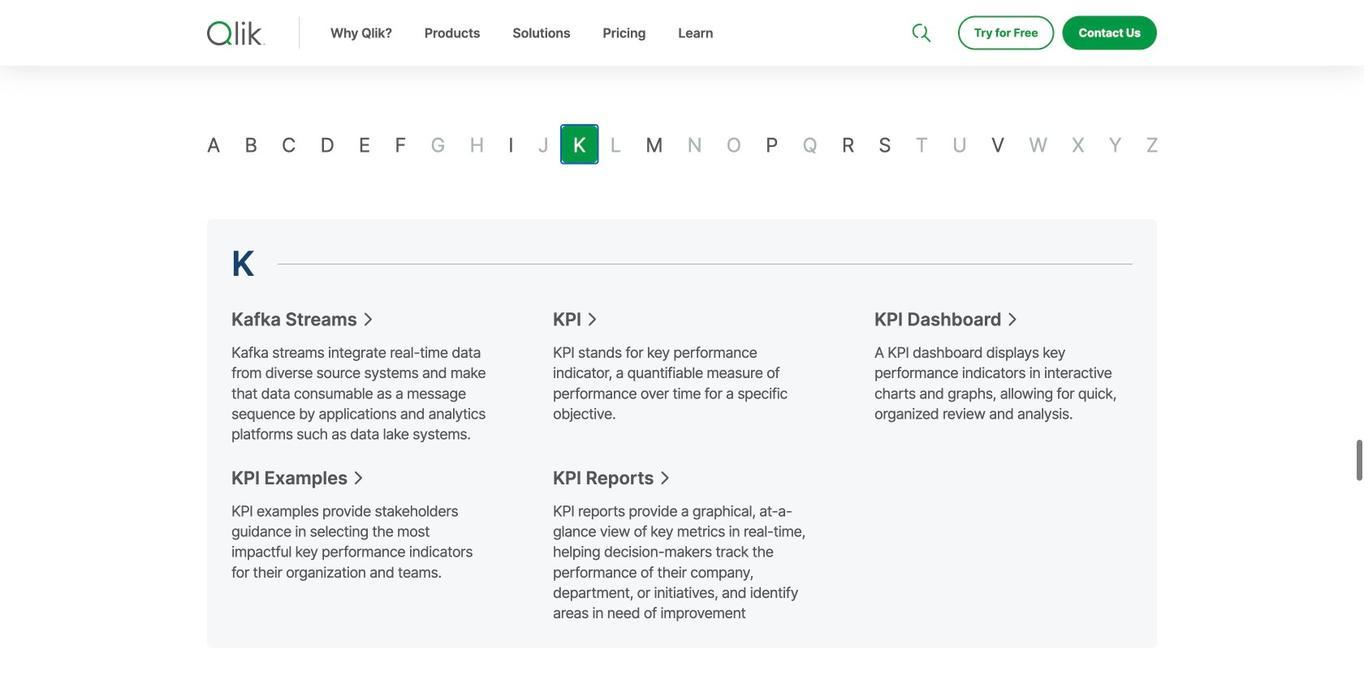 Task type: locate. For each thing, give the bounding box(es) containing it.
support image
[[913, 0, 926, 13]]

login image
[[1105, 0, 1118, 13]]



Task type: describe. For each thing, give the bounding box(es) containing it.
qlik image
[[207, 21, 266, 45]]



Task type: vqa. For each thing, say whether or not it's contained in the screenshot.
Login "image"
yes



